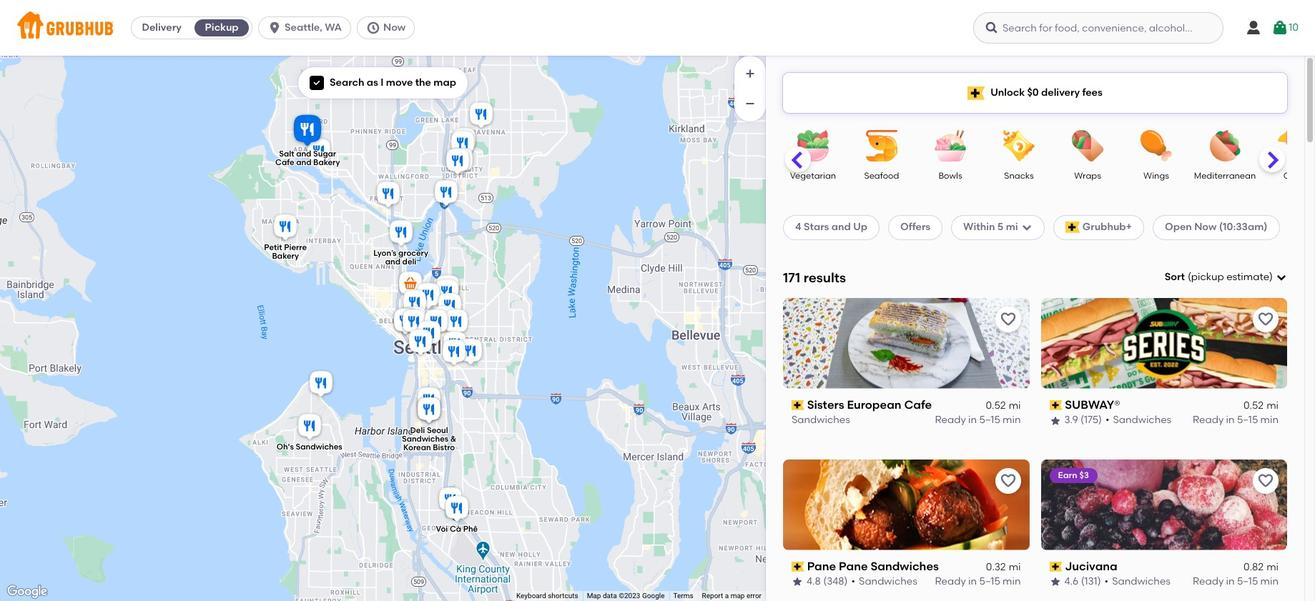 Task type: describe. For each thing, give the bounding box(es) containing it.
terms link
[[673, 592, 693, 600]]

kfc image
[[414, 385, 443, 417]]

delivery
[[1041, 86, 1080, 99]]

1 vertical spatial map
[[731, 592, 745, 600]]

0 horizontal spatial map
[[434, 77, 456, 89]]

pane pane sandwiches
[[807, 560, 939, 573]]

svg image inside field
[[1276, 272, 1287, 283]]

voi cà phê
[[436, 525, 477, 534]]

kitanda espresso & acai image
[[443, 146, 472, 178]]

minus icon image
[[743, 97, 757, 111]]

cracklemi cafe fremont image
[[374, 179, 402, 211]]

bowls
[[939, 171, 962, 181]]

open
[[1165, 221, 1192, 233]]

subscription pass image for pane pane sandwiches
[[792, 562, 804, 572]]

5–15 for jucivana
[[1237, 576, 1258, 588]]

cà
[[449, 525, 461, 534]]

report a map error
[[702, 592, 762, 600]]

estimate
[[1227, 271, 1269, 283]]

sort ( pickup estimate )
[[1165, 271, 1273, 283]]

bagel oasis image
[[467, 100, 495, 131]]

grubhub+
[[1083, 221, 1132, 233]]

sisters european cafe logo image
[[783, 298, 1029, 389]]

0.52 for sisters european cafe
[[986, 400, 1006, 412]]

pierre
[[284, 243, 306, 252]]

los agaves image
[[391, 306, 419, 338]]

oh's sandwiches
[[276, 442, 342, 452]]

lost lake cafe & lounge image
[[435, 291, 464, 322]]

2 pane from the left
[[839, 560, 868, 573]]

grubhub plus flag logo image for grubhub+
[[1065, 222, 1080, 233]]

proceed to checkout button
[[1100, 543, 1291, 569]]

deli seoul sandwiches & korean bistro
[[402, 426, 456, 453]]

(10:33am)
[[1219, 221, 1268, 233]]

in for jucivana
[[1226, 576, 1235, 588]]

salmon bay cafe image
[[304, 136, 333, 168]]

vegetarian image
[[788, 130, 838, 162]]

cheeky cafe image
[[456, 336, 484, 368]]

petit pierre bakery
[[264, 243, 306, 261]]

in for pane pane sandwiches
[[968, 576, 977, 588]]

saltpepperdelimarket image
[[396, 269, 424, 301]]

delivery
[[142, 21, 181, 34]]

subscription pass image for jucivana
[[1049, 562, 1062, 572]]

ready in 5–15 min for subway®
[[1193, 414, 1279, 426]]

save this restaurant image for pane pane sandwiches
[[999, 472, 1017, 490]]

svg image for 10
[[1272, 19, 1289, 36]]

deli
[[402, 257, 416, 267]]

cafe inside 'salt and sugar cafe and bakery'
[[275, 158, 294, 167]]

phê
[[463, 525, 477, 534]]

mediterranean image
[[1200, 130, 1250, 162]]

10 button
[[1272, 15, 1299, 41]]

4
[[795, 221, 801, 233]]

svg image for seattle, wa
[[268, 21, 282, 35]]

• for jucivana
[[1105, 576, 1109, 588]]

star icon image for subway®
[[1049, 415, 1061, 427]]

error
[[747, 592, 762, 600]]

grocery
[[398, 249, 428, 258]]

le fournil bakery & catering image
[[432, 178, 460, 209]]

unlock
[[991, 86, 1025, 99]]

snacks image
[[994, 130, 1044, 162]]

0.32
[[986, 561, 1006, 573]]

subway®
[[1065, 398, 1120, 412]]

now button
[[357, 16, 421, 39]]

search as i move the map
[[330, 77, 456, 89]]

keyboard shortcuts
[[516, 592, 578, 600]]

sort
[[1165, 271, 1185, 283]]

up
[[853, 221, 867, 233]]

(348)
[[823, 576, 848, 588]]

svg image right 5
[[1021, 222, 1032, 233]]

1 save this restaurant image from the top
[[1257, 311, 1274, 328]]

sisters european cafe image
[[391, 306, 419, 337]]

plus icon image
[[743, 67, 757, 81]]

sisters
[[807, 398, 844, 412]]

5–15 for pane pane sandwiches
[[979, 576, 1000, 588]]

min for sisters european cafe
[[1003, 414, 1021, 426]]

proceed to checkout
[[1144, 549, 1247, 561]]

0.82
[[1244, 561, 1264, 573]]

petit
[[264, 243, 282, 252]]

seafood
[[864, 171, 899, 181]]

seafood image
[[857, 130, 907, 162]]

checkout
[[1200, 549, 1247, 561]]

keyboard shortcuts button
[[516, 591, 578, 601]]

move
[[386, 77, 413, 89]]

map data ©2023 google
[[587, 592, 665, 600]]

petit pierre bakery image
[[271, 212, 299, 243]]

subway® logo image
[[1041, 298, 1287, 389]]

0.82 mi
[[1244, 561, 1279, 573]]

seattle, wa
[[285, 21, 342, 34]]

subscription pass image for subway®
[[1049, 401, 1062, 411]]

salt
[[279, 149, 294, 158]]

pickup button
[[192, 16, 252, 39]]

now inside button
[[383, 21, 406, 34]]

al bacha restaurant image
[[432, 277, 461, 309]]

)
[[1269, 271, 1273, 283]]

ready for sisters european cafe
[[935, 414, 966, 426]]

5–15 for sisters european cafe
[[979, 414, 1000, 426]]

unwind cafe image
[[306, 369, 335, 400]]

i
[[381, 77, 384, 89]]

a
[[725, 592, 729, 600]]

unlock $0 delivery fees
[[991, 86, 1103, 99]]

(175)
[[1081, 414, 1102, 426]]

(
[[1188, 271, 1191, 283]]

deli seoul sandwiches & korean bistro image
[[414, 395, 443, 427]]

delivery button
[[132, 16, 192, 39]]

0.32 mi
[[986, 561, 1021, 573]]

within
[[963, 221, 995, 233]]

map
[[587, 592, 601, 600]]

lyon's
[[373, 249, 396, 258]]

cafe madeline image
[[400, 288, 429, 319]]

bakery inside petit pierre bakery
[[272, 251, 298, 261]]

1 horizontal spatial cafe
[[904, 398, 932, 412]]

sandwiches inside "deli seoul sandwiches & korean bistro"
[[402, 435, 448, 444]]

in for sisters european cafe
[[968, 414, 977, 426]]

star icon image for jucivana
[[1049, 577, 1061, 588]]

report
[[702, 592, 723, 600]]

&
[[450, 435, 456, 444]]

as
[[367, 77, 378, 89]]

oh's
[[276, 442, 293, 452]]

vietlicious image
[[430, 304, 459, 335]]

4.8
[[807, 576, 821, 588]]

sisters european cafe
[[807, 398, 932, 412]]

shortcuts
[[548, 592, 578, 600]]

jucivana
[[1065, 560, 1118, 573]]

oh's sandwiches image
[[295, 412, 324, 443]]

10
[[1289, 21, 1299, 33]]

pickup
[[205, 21, 239, 34]]

brother joe image
[[436, 485, 464, 517]]

kitanda espresso & açaí image
[[433, 273, 462, 304]]

korean
[[403, 443, 431, 453]]

3.9 (175)
[[1064, 414, 1102, 426]]

mi for subway®
[[1267, 400, 1279, 412]]

cafe onoff image
[[414, 319, 443, 350]]



Task type: locate. For each thing, give the bounding box(es) containing it.
grubhub plus flag logo image
[[968, 86, 985, 100], [1065, 222, 1080, 233]]

now
[[383, 21, 406, 34], [1194, 221, 1217, 233]]

cafe left "salmon bay cafe" "image"
[[275, 158, 294, 167]]

svg image
[[1245, 19, 1262, 36], [985, 21, 999, 35], [313, 79, 321, 87], [1021, 222, 1032, 233], [1276, 272, 1287, 283]]

results
[[804, 269, 846, 286]]

star icon image left 3.9
[[1049, 415, 1061, 427]]

1 0.52 mi from the left
[[986, 400, 1021, 412]]

1 horizontal spatial 0.52
[[1244, 400, 1264, 412]]

veggie grill image
[[400, 304, 429, 336]]

within 5 mi
[[963, 221, 1018, 233]]

mi for jucivana
[[1267, 561, 1279, 573]]

report a map error link
[[702, 592, 762, 600]]

min for pane pane sandwiches
[[1003, 576, 1021, 588]]

0 horizontal spatial now
[[383, 21, 406, 34]]

mi for sisters european cafe
[[1009, 400, 1021, 412]]

• sandwiches
[[1105, 414, 1172, 426], [851, 576, 917, 588], [1105, 576, 1171, 588]]

5
[[997, 221, 1004, 233]]

0.52 mi for sisters european cafe
[[986, 400, 1021, 412]]

svg image inside the seattle, wa button
[[268, 21, 282, 35]]

svg image
[[1272, 19, 1289, 36], [268, 21, 282, 35], [366, 21, 380, 35]]

star icon image
[[1049, 415, 1061, 427], [792, 577, 803, 588], [1049, 577, 1061, 588]]

lyon's grocery and deli image
[[387, 218, 415, 249]]

1 horizontal spatial pane
[[839, 560, 868, 573]]

cafe
[[275, 158, 294, 167], [1283, 171, 1304, 181], [904, 398, 932, 412]]

save this restaurant button for sisters european cafe
[[995, 307, 1021, 332]]

and inside lyon's grocery and deli
[[385, 257, 400, 267]]

grubhub plus flag logo image left unlock
[[968, 86, 985, 100]]

save this restaurant image
[[999, 311, 1017, 328], [999, 472, 1017, 490]]

stars
[[804, 221, 829, 233]]

bakery down salt and sugar cafe and bakery "image"
[[313, 158, 340, 167]]

• right (175)
[[1105, 414, 1109, 426]]

seattle, wa button
[[258, 16, 357, 39]]

pickup
[[1191, 271, 1224, 283]]

star icon image left 4.8
[[792, 577, 803, 588]]

ready in 5–15 min for pane pane sandwiches
[[935, 576, 1021, 588]]

(131)
[[1081, 576, 1101, 588]]

pane up 4.8 (348)
[[807, 560, 836, 573]]

5–15 for subway®
[[1237, 414, 1258, 426]]

4.6
[[1064, 576, 1079, 588]]

salt and sugar cafe and bakery
[[275, 149, 340, 167]]

open now (10:33am)
[[1165, 221, 1268, 233]]

pane pane sandwiches image
[[399, 307, 428, 339]]

fees
[[1082, 86, 1103, 99]]

voi
[[436, 525, 447, 534]]

1 vertical spatial now
[[1194, 221, 1217, 233]]

map right the in the left of the page
[[434, 77, 456, 89]]

5–15
[[979, 414, 1000, 426], [1237, 414, 1258, 426], [979, 576, 1000, 588], [1237, 576, 1258, 588]]

keyboard
[[516, 592, 546, 600]]

search
[[330, 77, 364, 89]]

subscription pass image
[[792, 401, 804, 411], [1049, 401, 1062, 411], [792, 562, 804, 572], [1049, 562, 1062, 572]]

1 horizontal spatial svg image
[[366, 21, 380, 35]]

0 vertical spatial save this restaurant image
[[1257, 311, 1274, 328]]

salt and sugar cafe and bakery image
[[290, 112, 324, 150]]

map right a
[[731, 592, 745, 600]]

2 save this restaurant image from the top
[[999, 472, 1017, 490]]

star icon image for pane pane sandwiches
[[792, 577, 803, 588]]

min for subway®
[[1260, 414, 1279, 426]]

ready
[[935, 414, 966, 426], [1193, 414, 1224, 426], [935, 576, 966, 588], [1193, 576, 1224, 588]]

1 horizontal spatial 0.52 mi
[[1244, 400, 1279, 412]]

google
[[642, 592, 665, 600]]

0 horizontal spatial svg image
[[268, 21, 282, 35]]

0 vertical spatial now
[[383, 21, 406, 34]]

2 0.52 from the left
[[1244, 400, 1264, 412]]

0.52 for subway®
[[1244, 400, 1264, 412]]

svg image inside now button
[[366, 21, 380, 35]]

star icon image left 4.6 at the right of page
[[1049, 577, 1061, 588]]

0.52 mi for subway®
[[1244, 400, 1279, 412]]

0 horizontal spatial bakery
[[272, 251, 298, 261]]

0 horizontal spatial pane
[[807, 560, 836, 573]]

1 0.52 from the left
[[986, 400, 1006, 412]]

in for subway®
[[1226, 414, 1235, 426]]

now up search as i move the map
[[383, 21, 406, 34]]

• right (348)
[[851, 576, 855, 588]]

ready in 5–15 min for sisters european cafe
[[935, 414, 1021, 426]]

cafe right the european
[[904, 398, 932, 412]]

• sandwiches for jucivana
[[1105, 576, 1171, 588]]

0.52
[[986, 400, 1006, 412], [1244, 400, 1264, 412]]

map region
[[0, 0, 949, 601]]

save this restaurant button for pane pane sandwiches
[[995, 468, 1021, 494]]

jucivana image
[[440, 329, 469, 361]]

byrek and baguette image
[[442, 307, 470, 339]]

cafe image
[[1269, 130, 1315, 162]]

wa
[[325, 21, 342, 34]]

• sandwiches down the proceed
[[1105, 576, 1171, 588]]

0 horizontal spatial cafe
[[275, 158, 294, 167]]

bakery down petit pierre bakery icon
[[272, 251, 298, 261]]

earn $3
[[1058, 470, 1089, 480]]

data
[[603, 592, 617, 600]]

main navigation navigation
[[0, 0, 1315, 56]]

the
[[415, 77, 431, 89]]

bowls image
[[925, 130, 975, 162]]

wings
[[1144, 171, 1169, 181]]

1 horizontal spatial now
[[1194, 221, 1217, 233]]

1 horizontal spatial map
[[731, 592, 745, 600]]

min
[[1003, 414, 1021, 426], [1260, 414, 1279, 426], [1003, 576, 1021, 588], [1260, 576, 1279, 588]]

ready for jucivana
[[1193, 576, 1224, 588]]

proceed
[[1144, 549, 1185, 561]]

a pizza mart image
[[449, 126, 478, 157]]

• right (131)
[[1105, 576, 1109, 588]]

to
[[1187, 549, 1197, 561]]

subway® image
[[414, 281, 442, 312]]

2 vertical spatial cafe
[[904, 398, 932, 412]]

1 pane from the left
[[807, 560, 836, 573]]

subscription pass image for sisters european cafe
[[792, 401, 804, 411]]

1 vertical spatial save this restaurant image
[[1257, 472, 1274, 490]]

westmans bagel university image
[[448, 128, 477, 160]]

my favorite deli image
[[447, 146, 475, 177]]

google image
[[4, 583, 51, 601]]

• sandwiches for pane pane sandwiches
[[851, 576, 917, 588]]

chu minh tofu & vegan deli image
[[439, 337, 468, 369]]

2 horizontal spatial cafe
[[1283, 171, 1304, 181]]

wraps
[[1074, 171, 1101, 181]]

©2023
[[619, 592, 640, 600]]

Search for food, convenience, alcohol... search field
[[973, 12, 1224, 44]]

grubhub plus flag logo image for unlock $0 delivery fees
[[968, 86, 985, 100]]

svg image left search
[[313, 79, 321, 87]]

svg image left 10 button
[[1245, 19, 1262, 36]]

svg image inside 10 button
[[1272, 19, 1289, 36]]

lyon's grocery and deli
[[373, 249, 428, 267]]

wings image
[[1131, 130, 1181, 162]]

bistro
[[432, 443, 455, 453]]

seoul
[[427, 426, 448, 435]]

0 vertical spatial grubhub plus flag logo image
[[968, 86, 985, 100]]

dona queen deli image
[[414, 395, 443, 427]]

mi for pane pane sandwiches
[[1009, 561, 1021, 573]]

deli
[[410, 426, 425, 435]]

1 horizontal spatial grubhub plus flag logo image
[[1065, 222, 1080, 233]]

• sandwiches right (175)
[[1105, 414, 1172, 426]]

4.8 (348)
[[807, 576, 848, 588]]

0 vertical spatial map
[[434, 77, 456, 89]]

cafe down cafe image
[[1283, 171, 1304, 181]]

4.6 (131)
[[1064, 576, 1101, 588]]

1 horizontal spatial bakery
[[313, 158, 340, 167]]

pane up (348)
[[839, 560, 868, 573]]

min for jucivana
[[1260, 576, 1279, 588]]

•
[[1105, 414, 1109, 426], [851, 576, 855, 588], [1105, 576, 1109, 588]]

svg image up unlock
[[985, 21, 999, 35]]

0 vertical spatial bakery
[[313, 158, 340, 167]]

206 burger co (first hill) image
[[422, 307, 450, 339]]

• for subway®
[[1105, 414, 1109, 426]]

voi cà phê image
[[442, 494, 471, 525]]

ready in 5–15 min
[[935, 414, 1021, 426], [1193, 414, 1279, 426], [935, 576, 1021, 588], [1193, 576, 1279, 588]]

$0
[[1027, 86, 1039, 99]]

1 vertical spatial bakery
[[272, 251, 298, 261]]

seattle,
[[285, 21, 322, 34]]

grubhub plus flag logo image left 'grubhub+'
[[1065, 222, 1080, 233]]

1 vertical spatial grubhub plus flag logo image
[[1065, 222, 1080, 233]]

2 horizontal spatial svg image
[[1272, 19, 1289, 36]]

save this restaurant button for subway®
[[1253, 307, 1279, 332]]

0 horizontal spatial 0.52
[[986, 400, 1006, 412]]

0 vertical spatial cafe
[[275, 158, 294, 167]]

• sandwiches for subway®
[[1105, 414, 1172, 426]]

save this restaurant button
[[995, 307, 1021, 332], [1253, 307, 1279, 332], [995, 468, 1021, 494], [1253, 468, 1279, 494]]

None field
[[1165, 270, 1287, 285]]

bakery inside 'salt and sugar cafe and bakery'
[[313, 158, 340, 167]]

• for pane pane sandwiches
[[851, 576, 855, 588]]

pane pane sandwiches logo image
[[783, 460, 1029, 550]]

3.9
[[1064, 414, 1078, 426]]

svg image right )
[[1276, 272, 1287, 283]]

mediterranean
[[1194, 171, 1256, 181]]

the stop image
[[406, 327, 434, 359]]

wraps image
[[1063, 130, 1113, 162]]

0 horizontal spatial 0.52 mi
[[986, 400, 1021, 412]]

in
[[968, 414, 977, 426], [1226, 414, 1235, 426], [968, 576, 977, 588], [1226, 576, 1235, 588]]

earn
[[1058, 470, 1077, 480]]

none field containing sort
[[1165, 270, 1287, 285]]

european
[[847, 398, 901, 412]]

svg image for now
[[366, 21, 380, 35]]

now right open
[[1194, 221, 1217, 233]]

jucivana logo image
[[1041, 460, 1287, 550]]

171
[[783, 269, 800, 286]]

0 vertical spatial save this restaurant image
[[999, 311, 1017, 328]]

• sandwiches down pane pane sandwiches
[[851, 576, 917, 588]]

snacks
[[1004, 171, 1034, 181]]

1 vertical spatial cafe
[[1283, 171, 1304, 181]]

ready in 5–15 min for jucivana
[[1193, 576, 1279, 588]]

0 horizontal spatial grubhub plus flag logo image
[[968, 86, 985, 100]]

1 vertical spatial save this restaurant image
[[999, 472, 1017, 490]]

save this restaurant image
[[1257, 311, 1274, 328], [1257, 472, 1274, 490]]

2 0.52 mi from the left
[[1244, 400, 1279, 412]]

mi
[[1006, 221, 1018, 233], [1009, 400, 1021, 412], [1267, 400, 1279, 412], [1009, 561, 1021, 573], [1267, 561, 1279, 573]]

save this restaurant image for sisters european cafe
[[999, 311, 1017, 328]]

ready for subway®
[[1193, 414, 1224, 426]]

1 save this restaurant image from the top
[[999, 311, 1017, 328]]

ready for pane pane sandwiches
[[935, 576, 966, 588]]

vegetarian
[[790, 171, 836, 181]]

$3
[[1079, 470, 1089, 480]]

2 save this restaurant image from the top
[[1257, 472, 1274, 490]]



Task type: vqa. For each thing, say whether or not it's contained in the screenshot.
And inside the Lyon's grocery and deli
yes



